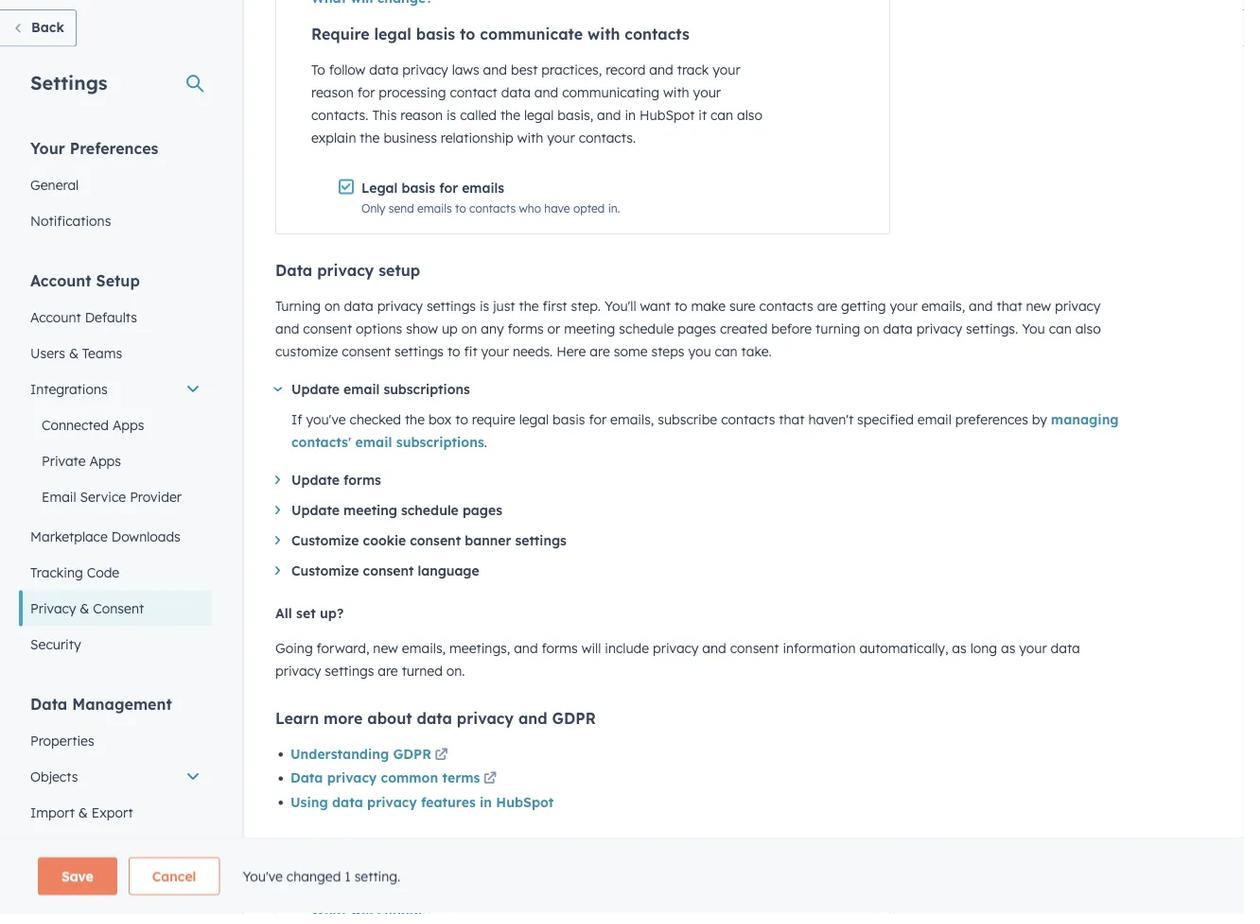 Task type: describe. For each thing, give the bounding box(es) containing it.
update meeting schedule pages button
[[275, 509, 1127, 532]]

2 horizontal spatial on
[[864, 331, 880, 347]]

turning on data privacy settings is just the first step. you'll want to make sure contacts are getting your emails, and that new privacy and consent options show up on any forms or meeting schedule pages created before turning on data privacy settings. you can also customize consent settings to fit your needs. here are some steps you can take.
[[275, 308, 1101, 370]]

notifications link
[[19, 212, 212, 248]]

include
[[605, 650, 649, 667]]

using data privacy features in hubspot link
[[290, 804, 554, 821]]

security
[[30, 646, 81, 662]]

make
[[691, 308, 726, 325]]

data privacy setup
[[275, 271, 420, 290]]

to down legal basis for emails
[[455, 211, 466, 225]]

the inside turning on data privacy settings is just the first step. you'll want to make sure contacts are getting your emails, and that new privacy and consent options show up on any forms or meeting schedule pages created before turning on data privacy settings. you can also customize consent settings to fit your needs. here are some steps you can take.
[[519, 308, 539, 325]]

hubspot inside to follow data privacy laws and best practices, record and track your reason for processing contact data and communicating with your contacts. this reason is called the legal basis, and in hubspot it can also explain the business relationship with your contacts.
[[640, 116, 695, 133]]

defaults
[[85, 318, 137, 335]]

just
[[493, 308, 515, 325]]

preferences
[[70, 148, 158, 167]]

gdpr inside understanding gdpr link
[[393, 756, 431, 772]]

common
[[381, 780, 438, 797]]

subscriptions inside managing contacts' email subscriptions
[[396, 444, 484, 461]]

pages inside dropdown button
[[463, 512, 502, 529]]

update email subscriptions
[[291, 391, 470, 408]]

1 vertical spatial emails,
[[610, 421, 654, 438]]

customize
[[275, 353, 338, 370]]

apps for private apps
[[89, 462, 121, 479]]

1 horizontal spatial are
[[590, 353, 610, 370]]

update for update meeting schedule pages
[[291, 512, 340, 529]]

options
[[356, 331, 402, 347]]

1 vertical spatial for
[[439, 189, 458, 206]]

0 horizontal spatial reason
[[311, 94, 354, 110]]

to left fit
[[447, 353, 460, 370]]

1 horizontal spatial gdpr
[[552, 719, 596, 738]]

data privacy common terms
[[290, 780, 480, 797]]

your up "it"
[[693, 94, 721, 110]]

opted
[[573, 211, 605, 225]]

contacts left who
[[469, 211, 516, 225]]

first
[[543, 308, 567, 325]]

take.
[[741, 353, 772, 370]]

all
[[275, 615, 292, 632]]

you've
[[306, 421, 346, 438]]

you
[[688, 353, 711, 370]]

forms inside going forward, new emails, meetings, and forms will include privacy and consent information automatically, as long as your data privacy settings are turned on.
[[542, 650, 578, 667]]

privacy
[[30, 610, 76, 626]]

legal basis for emails
[[361, 189, 504, 206]]

any
[[481, 331, 504, 347]]

0 horizontal spatial with
[[517, 139, 543, 156]]

provider
[[130, 498, 182, 515]]

step.
[[571, 308, 601, 325]]

can inside to follow data privacy laws and best practices, record and track your reason for processing contact data and communicating with your contacts. this reason is called the legal basis, and in hubspot it can also explain the business relationship with your contacts.
[[710, 116, 733, 133]]

account for account defaults
[[30, 318, 81, 335]]

customize for customize cookie consent banner settings
[[291, 543, 359, 559]]

your right track
[[713, 71, 741, 88]]

learn
[[275, 719, 319, 738]]

understanding
[[290, 756, 389, 772]]

data down getting
[[883, 331, 913, 347]]

best
[[511, 71, 538, 88]]

your right getting
[[890, 308, 918, 325]]

connected apps link
[[19, 417, 212, 453]]

.
[[484, 444, 487, 461]]

contacts inside turning on data privacy settings is just the first step. you'll want to make sure contacts are getting your emails, and that new privacy and consent options show up on any forms or meeting schedule pages created before turning on data privacy settings. you can also customize consent settings to fit your needs. here are some steps you can take.
[[759, 308, 813, 325]]

legal
[[361, 189, 398, 206]]

notifications
[[30, 222, 111, 238]]

link opens in a new window image for understanding gdpr
[[435, 759, 448, 772]]

want
[[640, 308, 671, 325]]

automatically,
[[860, 650, 948, 667]]

the right called
[[500, 116, 520, 133]]

practices,
[[541, 71, 602, 88]]

data up options
[[344, 308, 373, 325]]

to up laws
[[460, 34, 475, 53]]

consent up customize in the left of the page
[[303, 331, 352, 347]]

1 horizontal spatial contacts.
[[579, 139, 636, 156]]

consent inside dropdown button
[[410, 543, 461, 559]]

require
[[311, 34, 370, 53]]

service
[[80, 498, 126, 515]]

specified
[[857, 421, 914, 438]]

new inside turning on data privacy settings is just the first step. you'll want to make sure contacts are getting your emails, and that new privacy and consent options show up on any forms or meeting schedule pages created before turning on data privacy settings. you can also customize consent settings to fit your needs. here are some steps you can take.
[[1026, 308, 1051, 325]]

account for account setup
[[30, 281, 91, 299]]

managing
[[1051, 421, 1119, 438]]

private
[[42, 462, 86, 479]]

consent inside going forward, new emails, meetings, and forms will include privacy and consent information automatically, as long as your data privacy settings are turned on.
[[730, 650, 779, 667]]

update email subscriptions button
[[275, 388, 1127, 411]]

forward,
[[317, 650, 369, 667]]

users & teams link
[[19, 345, 212, 381]]

you've changed 1 setting.
[[243, 868, 400, 885]]

1 horizontal spatial with
[[588, 34, 620, 53]]

account setup element
[[19, 280, 212, 672]]

1 vertical spatial that
[[779, 421, 805, 438]]

send
[[389, 211, 414, 225]]

your
[[30, 148, 65, 167]]

sure
[[729, 308, 756, 325]]

settings
[[30, 80, 107, 104]]

1 horizontal spatial on
[[461, 331, 477, 347]]

subscribe
[[658, 421, 717, 438]]

steps
[[651, 353, 685, 370]]

called
[[460, 116, 497, 133]]

& for export
[[78, 814, 88, 831]]

contact
[[450, 94, 497, 110]]

consent
[[93, 610, 144, 626]]

who
[[519, 211, 541, 225]]

data for data privacy setup
[[275, 271, 312, 290]]

legal inside to follow data privacy laws and best practices, record and track your reason for processing contact data and communicating with your contacts. this reason is called the legal basis, and in hubspot it can also explain the business relationship with your contacts.
[[524, 116, 554, 133]]

security link
[[19, 636, 212, 672]]

management
[[72, 704, 172, 723]]

import
[[30, 814, 75, 831]]

new inside going forward, new emails, meetings, and forms will include privacy and consent information automatically, as long as your data privacy settings are turned on.
[[373, 650, 398, 667]]

customize consent language
[[291, 573, 479, 589]]

forms inside turning on data privacy settings is just the first step. you'll want to make sure contacts are getting your emails, and that new privacy and consent options show up on any forms or meeting schedule pages created before turning on data privacy settings. you can also customize consent settings to fit your needs. here are some steps you can take.
[[508, 331, 544, 347]]

preferences
[[955, 421, 1028, 438]]

customize for customize consent language
[[291, 573, 359, 589]]

require
[[472, 421, 515, 438]]

on.
[[446, 673, 465, 689]]

this
[[372, 116, 397, 133]]

1 vertical spatial basis
[[402, 189, 435, 206]]

that inside turning on data privacy settings is just the first step. you'll want to make sure contacts are getting your emails, and that new privacy and consent options show up on any forms or meeting schedule pages created before turning on data privacy settings. you can also customize consent settings to fit your needs. here are some steps you can take.
[[997, 308, 1022, 325]]

account setup
[[30, 281, 140, 299]]

customize cookie consent banner settings button
[[275, 540, 1127, 562]]

import & export link
[[19, 805, 212, 841]]

integrations
[[30, 390, 108, 407]]

emails, inside turning on data privacy settings is just the first step. you'll want to make sure contacts are getting your emails, and that new privacy and consent options show up on any forms or meeting schedule pages created before turning on data privacy settings. you can also customize consent settings to fit your needs. here are some steps you can take.
[[921, 308, 965, 325]]

marketplace downloads link
[[19, 528, 212, 564]]

2 horizontal spatial for
[[589, 421, 607, 438]]

basis,
[[558, 116, 593, 133]]

meeting inside dropdown button
[[344, 512, 397, 529]]

created
[[720, 331, 768, 347]]

2 vertical spatial basis
[[553, 421, 585, 438]]

schedule inside turning on data privacy settings is just the first step. you'll want to make sure contacts are getting your emails, and that new privacy and consent options show up on any forms or meeting schedule pages created before turning on data privacy settings. you can also customize consent settings to fit your needs. here are some steps you can take.
[[619, 331, 674, 347]]

apps for connected apps
[[113, 426, 144, 443]]

data down the best
[[501, 94, 531, 110]]

your down the basis, on the left top
[[547, 139, 575, 156]]

here
[[556, 353, 586, 370]]

code
[[87, 574, 119, 590]]

contacts up record
[[625, 34, 690, 53]]

have
[[544, 211, 570, 225]]

setup
[[96, 281, 140, 299]]

going
[[275, 650, 313, 667]]

language
[[418, 573, 479, 589]]

email inside managing contacts' email subscriptions
[[355, 444, 392, 461]]

understanding gdpr link
[[290, 754, 451, 777]]

about
[[367, 719, 412, 738]]

only send emails to contacts who have opted in.
[[361, 211, 620, 225]]

managing contacts' email subscriptions link
[[291, 421, 1119, 461]]

forms inside update forms dropdown button
[[344, 482, 381, 499]]

export
[[92, 814, 133, 831]]

1 vertical spatial email
[[917, 421, 952, 438]]

schedule inside dropdown button
[[401, 512, 459, 529]]

cancel button
[[128, 858, 220, 896]]



Task type: vqa. For each thing, say whether or not it's contained in the screenshot.
middle the with
yes



Task type: locate. For each thing, give the bounding box(es) containing it.
pages inside turning on data privacy settings is just the first step. you'll want to make sure contacts are getting your emails, and that new privacy and consent options show up on any forms or meeting schedule pages created before turning on data privacy settings. you can also customize consent settings to fit your needs. here are some steps you can take.
[[678, 331, 716, 347]]

basis down here at the top left
[[553, 421, 585, 438]]

email up checked
[[344, 391, 380, 408]]

for
[[357, 94, 375, 110], [439, 189, 458, 206], [589, 421, 607, 438]]

0 vertical spatial new
[[1026, 308, 1051, 325]]

data for data privacy common terms
[[290, 780, 323, 797]]

are inside going forward, new emails, meetings, and forms will include privacy and consent information automatically, as long as your data privacy settings are turned on.
[[378, 673, 398, 689]]

meeting inside turning on data privacy settings is just the first step. you'll want to make sure contacts are getting your emails, and that new privacy and consent options show up on any forms or meeting schedule pages created before turning on data privacy settings. you can also customize consent settings to fit your needs. here are some steps you can take.
[[564, 331, 615, 347]]

1 vertical spatial also
[[1075, 331, 1101, 347]]

the left box on the top left
[[405, 421, 425, 438]]

box
[[428, 421, 452, 438]]

reason down to
[[311, 94, 354, 110]]

contacts. down the basis, on the left top
[[579, 139, 636, 156]]

for inside to follow data privacy laws and best practices, record and track your reason for processing contact data and communicating with your contacts. this reason is called the legal basis, and in hubspot it can also explain the business relationship with your contacts.
[[357, 94, 375, 110]]

are right here at the top left
[[590, 353, 610, 370]]

1 horizontal spatial that
[[997, 308, 1022, 325]]

2 vertical spatial update
[[291, 512, 340, 529]]

data up link opens in a new window icon
[[417, 719, 452, 738]]

is inside to follow data privacy laws and best practices, record and track your reason for processing contact data and communicating with your contacts. this reason is called the legal basis, and in hubspot it can also explain the business relationship with your contacts.
[[447, 116, 456, 133]]

email
[[42, 498, 76, 515]]

your inside going forward, new emails, meetings, and forms will include privacy and consent information automatically, as long as your data privacy settings are turned on.
[[1019, 650, 1047, 667]]

0 horizontal spatial pages
[[463, 512, 502, 529]]

1 horizontal spatial reason
[[400, 116, 443, 133]]

1 vertical spatial meeting
[[344, 512, 397, 529]]

before
[[771, 331, 812, 347]]

0 vertical spatial pages
[[678, 331, 716, 347]]

also right you
[[1075, 331, 1101, 347]]

show
[[406, 331, 438, 347]]

update inside dropdown button
[[291, 482, 340, 499]]

back
[[31, 28, 64, 45]]

subscriptions up box on the top left
[[384, 391, 470, 408]]

email down checked
[[355, 444, 392, 461]]

0 vertical spatial is
[[447, 116, 456, 133]]

consent down cookie
[[363, 573, 414, 589]]

0 vertical spatial meeting
[[564, 331, 615, 347]]

emails, inside going forward, new emails, meetings, and forms will include privacy and consent information automatically, as long as your data privacy settings are turned on.
[[402, 650, 446, 667]]

reason
[[311, 94, 354, 110], [400, 116, 443, 133]]

customize left cookie
[[291, 543, 359, 559]]

for left subscribe
[[589, 421, 607, 438]]

with down track
[[663, 94, 689, 110]]

2 vertical spatial email
[[355, 444, 392, 461]]

0 horizontal spatial as
[[952, 650, 967, 667]]

your preferences
[[30, 148, 158, 167]]

are up turning
[[817, 308, 837, 325]]

1 horizontal spatial schedule
[[619, 331, 674, 347]]

0 horizontal spatial for
[[357, 94, 375, 110]]

1 vertical spatial can
[[1049, 331, 1072, 347]]

0 vertical spatial subscriptions
[[384, 391, 470, 408]]

tracking code link
[[19, 564, 212, 600]]

meeting
[[564, 331, 615, 347], [344, 512, 397, 529]]

processing
[[379, 94, 446, 110]]

1 vertical spatial update
[[291, 482, 340, 499]]

0 vertical spatial in
[[625, 116, 636, 133]]

emails up only send emails to contacts who have opted in.
[[462, 189, 504, 206]]

customize inside dropdown button
[[291, 573, 359, 589]]

gdpr up common
[[393, 756, 431, 772]]

forms up needs. at the top
[[508, 331, 544, 347]]

1 vertical spatial hubspot
[[496, 804, 554, 821]]

pages up you
[[678, 331, 716, 347]]

1 horizontal spatial meeting
[[564, 331, 615, 347]]

2 as from the left
[[1001, 650, 1015, 667]]

1 vertical spatial customize
[[291, 573, 359, 589]]

is inside turning on data privacy settings is just the first step. you'll want to make sure contacts are getting your emails, and that new privacy and consent options show up on any forms or meeting schedule pages created before turning on data privacy settings. you can also customize consent settings to fit your needs. here are some steps you can take.
[[480, 308, 489, 325]]

business
[[384, 139, 437, 156]]

update for update email subscriptions
[[291, 391, 340, 408]]

data up the turning
[[275, 271, 312, 290]]

customize inside dropdown button
[[291, 543, 359, 559]]

private apps link
[[19, 453, 212, 489]]

your
[[713, 71, 741, 88], [693, 94, 721, 110], [547, 139, 575, 156], [890, 308, 918, 325], [481, 353, 509, 370], [1019, 650, 1047, 667]]

2 update from the top
[[291, 482, 340, 499]]

contacts'
[[291, 444, 351, 461]]

basis up 'send'
[[402, 189, 435, 206]]

1 horizontal spatial emails
[[462, 189, 504, 206]]

on right up
[[461, 331, 477, 347]]

consent left information
[[730, 650, 779, 667]]

schedule up customize cookie consent banner settings
[[401, 512, 459, 529]]

0 vertical spatial &
[[69, 354, 78, 371]]

subscriptions down box on the top left
[[396, 444, 484, 461]]

1 vertical spatial new
[[373, 650, 398, 667]]

emails, up turned
[[402, 650, 446, 667]]

0 horizontal spatial are
[[378, 673, 398, 689]]

general
[[30, 186, 79, 202]]

data privacy common terms link
[[290, 779, 500, 801]]

account
[[30, 281, 91, 299], [30, 318, 81, 335]]

connected apps
[[42, 426, 144, 443]]

consent down options
[[342, 353, 391, 370]]

data up processing
[[369, 71, 399, 88]]

hubspot left "it"
[[640, 116, 695, 133]]

1 vertical spatial reason
[[400, 116, 443, 133]]

0 horizontal spatial gdpr
[[393, 756, 431, 772]]

your down any on the top
[[481, 353, 509, 370]]

your preferences element
[[19, 147, 212, 248]]

that left haven't
[[779, 421, 805, 438]]

is left called
[[447, 116, 456, 133]]

data up properties
[[30, 704, 67, 723]]

emails, right getting
[[921, 308, 965, 325]]

2 vertical spatial are
[[378, 673, 398, 689]]

checked
[[350, 421, 401, 438]]

reason down processing
[[400, 116, 443, 133]]

update down the 'update forms'
[[291, 512, 340, 529]]

account up users
[[30, 318, 81, 335]]

0 vertical spatial email
[[344, 391, 380, 408]]

hubspot
[[640, 116, 695, 133], [496, 804, 554, 821]]

account defaults
[[30, 318, 137, 335]]

1 vertical spatial apps
[[89, 462, 121, 479]]

2 vertical spatial legal
[[519, 421, 549, 438]]

if you've checked the box to require legal basis for emails, subscribe contacts that haven't specified email preferences by
[[291, 421, 1051, 438]]

downloads
[[111, 538, 181, 554]]

0 vertical spatial can
[[710, 116, 733, 133]]

save
[[61, 868, 93, 885]]

also right "it"
[[737, 116, 763, 133]]

0 vertical spatial account
[[30, 281, 91, 299]]

forms left will
[[542, 650, 578, 667]]

0 vertical spatial for
[[357, 94, 375, 110]]

all set up?
[[275, 615, 344, 632]]

2 vertical spatial emails,
[[402, 650, 446, 667]]

email
[[344, 391, 380, 408], [917, 421, 952, 438], [355, 444, 392, 461]]

schedule
[[619, 331, 674, 347], [401, 512, 459, 529]]

0 vertical spatial apps
[[113, 426, 144, 443]]

privacy & consent link
[[19, 600, 212, 636]]

data right the using
[[332, 804, 363, 821]]

0 horizontal spatial new
[[373, 650, 398, 667]]

more
[[324, 719, 363, 738]]

up
[[442, 331, 458, 347]]

account up account defaults
[[30, 281, 91, 299]]

0 vertical spatial gdpr
[[552, 719, 596, 738]]

0 vertical spatial schedule
[[619, 331, 674, 347]]

2 horizontal spatial with
[[663, 94, 689, 110]]

as
[[952, 650, 967, 667], [1001, 650, 1015, 667]]

objects button
[[19, 769, 212, 805]]

also
[[737, 116, 763, 133], [1075, 331, 1101, 347]]

0 vertical spatial legal
[[374, 34, 411, 53]]

1 vertical spatial with
[[663, 94, 689, 110]]

data management element
[[19, 703, 212, 877]]

0 vertical spatial emails,
[[921, 308, 965, 325]]

on right the turning
[[325, 308, 340, 325]]

learn more about data privacy and gdpr
[[275, 719, 596, 738]]

as left long
[[952, 650, 967, 667]]

1 horizontal spatial as
[[1001, 650, 1015, 667]]

2 vertical spatial can
[[715, 353, 738, 370]]

changed
[[287, 868, 341, 885]]

0 vertical spatial emails
[[462, 189, 504, 206]]

and
[[483, 71, 507, 88], [649, 71, 673, 88], [534, 94, 558, 110], [597, 116, 621, 133], [969, 308, 993, 325], [275, 331, 299, 347], [514, 650, 538, 667], [702, 650, 726, 667], [518, 719, 547, 738]]

in inside to follow data privacy laws and best practices, record and track your reason for processing contact data and communicating with your contacts. this reason is called the legal basis, and in hubspot it can also explain the business relationship with your contacts.
[[625, 116, 636, 133]]

communicate
[[480, 34, 583, 53]]

new up you
[[1026, 308, 1051, 325]]

1 as from the left
[[952, 650, 967, 667]]

contacts down update email subscriptions dropdown button
[[721, 421, 775, 438]]

1 vertical spatial data
[[30, 704, 67, 723]]

1 update from the top
[[291, 391, 340, 408]]

settings right banner
[[515, 543, 566, 559]]

& right privacy
[[80, 610, 89, 626]]

also inside turning on data privacy settings is just the first step. you'll want to make sure contacts are getting your emails, and that new privacy and consent options show up on any forms or meeting schedule pages created before turning on data privacy settings. you can also customize consent settings to fit your needs. here are some steps you can take.
[[1075, 331, 1101, 347]]

0 horizontal spatial contacts.
[[311, 116, 368, 133]]

using
[[290, 804, 328, 821]]

banner
[[465, 543, 511, 559]]

consent up language
[[410, 543, 461, 559]]

apps up service
[[89, 462, 121, 479]]

turning
[[816, 331, 860, 347]]

settings up up
[[427, 308, 476, 325]]

2 vertical spatial with
[[517, 139, 543, 156]]

0 vertical spatial update
[[291, 391, 340, 408]]

for up only send emails to contacts who have opted in.
[[439, 189, 458, 206]]

update forms
[[291, 482, 381, 499]]

0 vertical spatial with
[[588, 34, 620, 53]]

1 vertical spatial emails
[[417, 211, 452, 225]]

new right forward, at the left bottom of page
[[373, 650, 398, 667]]

1 vertical spatial contacts.
[[579, 139, 636, 156]]

or
[[547, 331, 560, 347]]

0 vertical spatial forms
[[508, 331, 544, 347]]

emails down legal basis for emails
[[417, 211, 452, 225]]

0 vertical spatial basis
[[416, 34, 455, 53]]

the right just
[[519, 308, 539, 325]]

getting
[[841, 308, 886, 325]]

1 horizontal spatial for
[[439, 189, 458, 206]]

customize cookie consent banner settings
[[291, 543, 566, 559]]

2 vertical spatial forms
[[542, 650, 578, 667]]

schedule down want
[[619, 331, 674, 347]]

0 horizontal spatial emails,
[[402, 650, 446, 667]]

marketplace downloads
[[30, 538, 181, 554]]

customize
[[291, 543, 359, 559], [291, 573, 359, 589]]

1 horizontal spatial pages
[[678, 331, 716, 347]]

your right long
[[1019, 650, 1047, 667]]

with
[[588, 34, 620, 53], [663, 94, 689, 110], [517, 139, 543, 156]]

link opens in a new window image inside data privacy common terms link
[[483, 783, 497, 797]]

settings down show
[[395, 353, 444, 370]]

0 vertical spatial hubspot
[[640, 116, 695, 133]]

data
[[369, 71, 399, 88], [501, 94, 531, 110], [344, 308, 373, 325], [883, 331, 913, 347], [1051, 650, 1080, 667], [417, 719, 452, 738], [332, 804, 363, 821]]

you
[[1022, 331, 1045, 347]]

0 horizontal spatial in
[[480, 804, 492, 821]]

data for data management
[[30, 704, 67, 723]]

also inside to follow data privacy laws and best practices, record and track your reason for processing contact data and communicating with your contacts. this reason is called the legal basis, and in hubspot it can also explain the business relationship with your contacts.
[[737, 116, 763, 133]]

with up record
[[588, 34, 620, 53]]

apps inside connected apps link
[[113, 426, 144, 443]]

customize up the up?
[[291, 573, 359, 589]]

back link
[[0, 19, 77, 56]]

email inside update email subscriptions dropdown button
[[344, 391, 380, 408]]

& inside data management element
[[78, 814, 88, 831]]

0 vertical spatial contacts.
[[311, 116, 368, 133]]

link opens in a new window image
[[435, 759, 448, 772], [483, 779, 497, 801], [483, 783, 497, 797]]

managing contacts' email subscriptions
[[291, 421, 1119, 461]]

0 vertical spatial customize
[[291, 543, 359, 559]]

to right box on the top left
[[455, 421, 468, 438]]

setting.
[[354, 868, 400, 885]]

you've
[[243, 868, 283, 885]]

to right want
[[675, 308, 687, 325]]

1 horizontal spatial is
[[480, 308, 489, 325]]

is left just
[[480, 308, 489, 325]]

understanding gdpr
[[290, 756, 431, 772]]

email right specified on the right
[[917, 421, 952, 438]]

0 horizontal spatial meeting
[[344, 512, 397, 529]]

update up you've
[[291, 391, 340, 408]]

features
[[421, 804, 476, 821]]

meeting up cookie
[[344, 512, 397, 529]]

forms up update meeting schedule pages
[[344, 482, 381, 499]]

subscriptions inside update email subscriptions dropdown button
[[384, 391, 470, 408]]

properties
[[30, 742, 94, 759]]

pages up banner
[[463, 512, 502, 529]]

0 vertical spatial that
[[997, 308, 1022, 325]]

0 horizontal spatial schedule
[[401, 512, 459, 529]]

contacts up before at the right of page
[[759, 308, 813, 325]]

update for update forms
[[291, 482, 340, 499]]

1 horizontal spatial in
[[625, 116, 636, 133]]

relationship
[[441, 139, 514, 156]]

that up the settings. on the top right of the page
[[997, 308, 1022, 325]]

only
[[361, 211, 385, 225]]

data up the using
[[290, 780, 323, 797]]

2 vertical spatial data
[[290, 780, 323, 797]]

forms
[[508, 331, 544, 347], [344, 482, 381, 499], [542, 650, 578, 667]]

new
[[1026, 308, 1051, 325], [373, 650, 398, 667]]

1 customize from the top
[[291, 543, 359, 559]]

apps inside 'private apps' link
[[89, 462, 121, 479]]

1 vertical spatial in
[[480, 804, 492, 821]]

0 vertical spatial data
[[275, 271, 312, 290]]

account defaults link
[[19, 309, 212, 345]]

will
[[581, 650, 601, 667]]

as right long
[[1001, 650, 1015, 667]]

in down communicating
[[625, 116, 636, 133]]

0 horizontal spatial on
[[325, 308, 340, 325]]

up?
[[320, 615, 344, 632]]

1 vertical spatial pages
[[463, 512, 502, 529]]

going forward, new emails, meetings, and forms will include privacy and consent information automatically, as long as your data privacy settings are turned on.
[[275, 650, 1080, 689]]

& left export
[[78, 814, 88, 831]]

link opens in a new window image
[[435, 754, 448, 777]]

settings inside dropdown button
[[515, 543, 566, 559]]

the down this
[[360, 139, 380, 156]]

1 vertical spatial forms
[[344, 482, 381, 499]]

& for teams
[[69, 354, 78, 371]]

& for consent
[[80, 610, 89, 626]]

data inside going forward, new emails, meetings, and forms will include privacy and consent information automatically, as long as your data privacy settings are turned on.
[[1051, 650, 1080, 667]]

link opens in a new window image for data privacy common terms
[[483, 783, 497, 797]]

1 horizontal spatial emails,
[[610, 421, 654, 438]]

emails, left subscribe
[[610, 421, 654, 438]]

0 horizontal spatial that
[[779, 421, 805, 438]]

0 horizontal spatial emails
[[417, 211, 452, 225]]

1 vertical spatial account
[[30, 318, 81, 335]]

1
[[345, 868, 351, 885]]

1 vertical spatial schedule
[[401, 512, 459, 529]]

privacy inside to follow data privacy laws and best practices, record and track your reason for processing contact data and communicating with your contacts. this reason is called the legal basis, and in hubspot it can also explain the business relationship with your contacts.
[[402, 71, 448, 88]]

1 vertical spatial subscriptions
[[396, 444, 484, 461]]

on down getting
[[864, 331, 880, 347]]

1 account from the top
[[30, 281, 91, 299]]

in down terms
[[480, 804, 492, 821]]

& right users
[[69, 354, 78, 371]]

update down contacts'
[[291, 482, 340, 499]]

1 vertical spatial are
[[590, 353, 610, 370]]

1 vertical spatial legal
[[524, 116, 554, 133]]

settings inside going forward, new emails, meetings, and forms will include privacy and consent information automatically, as long as your data privacy settings are turned on.
[[325, 673, 374, 689]]

1 vertical spatial gdpr
[[393, 756, 431, 772]]

3 update from the top
[[291, 512, 340, 529]]

to
[[311, 71, 325, 88]]

1 horizontal spatial new
[[1026, 308, 1051, 325]]

consent inside dropdown button
[[363, 573, 414, 589]]

teams
[[82, 354, 122, 371]]

2 vertical spatial for
[[589, 421, 607, 438]]

0 horizontal spatial is
[[447, 116, 456, 133]]

setup
[[379, 271, 420, 290]]

gdpr down will
[[552, 719, 596, 738]]

1 vertical spatial is
[[480, 308, 489, 325]]

are left turned
[[378, 673, 398, 689]]

tracking
[[30, 574, 83, 590]]

apps down integrations button
[[113, 426, 144, 443]]

0 vertical spatial also
[[737, 116, 763, 133]]

are
[[817, 308, 837, 325], [590, 353, 610, 370], [378, 673, 398, 689]]

explain
[[311, 139, 356, 156]]

settings down forward, at the left bottom of page
[[325, 673, 374, 689]]

2 account from the top
[[30, 318, 81, 335]]

2 horizontal spatial are
[[817, 308, 837, 325]]

link opens in a new window image inside understanding gdpr link
[[435, 759, 448, 772]]

basis up laws
[[416, 34, 455, 53]]

for up this
[[357, 94, 375, 110]]

hubspot right features
[[496, 804, 554, 821]]

update
[[291, 391, 340, 408], [291, 482, 340, 499], [291, 512, 340, 529]]

2 customize from the top
[[291, 573, 359, 589]]

settings.
[[966, 331, 1018, 347]]



